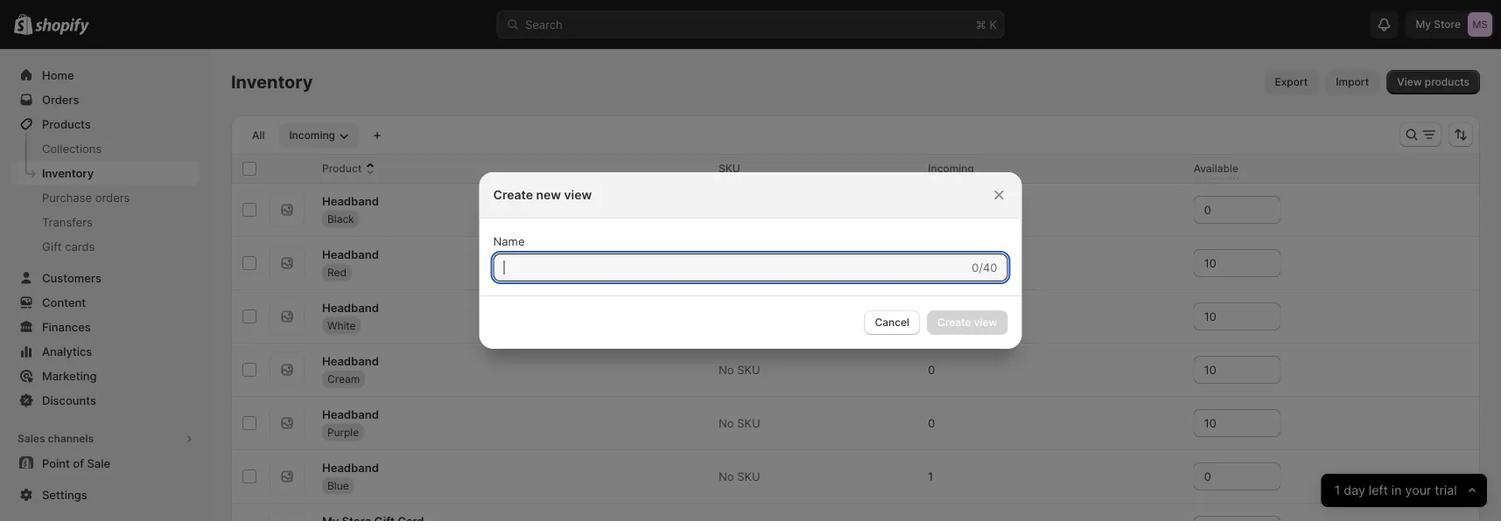 Task type: vqa. For each thing, say whether or not it's contained in the screenshot.
'Cream'
yes



Task type: describe. For each thing, give the bounding box(es) containing it.
available
[[1194, 162, 1239, 175]]

export
[[1275, 76, 1308, 88]]

blue link
[[322, 477, 354, 495]]

apps
[[18, 496, 44, 509]]

available button
[[1194, 160, 1257, 178]]

Name text field
[[493, 254, 969, 282]]

create new view dialog
[[0, 172, 1502, 349]]

red
[[327, 266, 347, 279]]

black link
[[322, 210, 360, 228]]

headband red
[[322, 248, 379, 279]]

purchase orders
[[42, 191, 130, 204]]

0 vertical spatial inventory
[[231, 71, 313, 93]]

sku for headband cream
[[737, 363, 761, 377]]

apps button
[[11, 490, 200, 515]]

discounts
[[42, 394, 96, 408]]

headband white
[[322, 301, 379, 332]]

no sku for headband blue
[[719, 470, 761, 484]]

headband link for headband blue
[[322, 459, 379, 477]]

cards
[[65, 240, 95, 253]]

headband link for headband purple
[[322, 406, 379, 424]]

black
[[327, 213, 354, 225]]

headband link for headband cream
[[322, 353, 379, 370]]

channels
[[48, 433, 94, 446]]

headband for headband white
[[322, 301, 379, 315]]

no for headband purple
[[719, 417, 734, 430]]

red link
[[322, 264, 352, 281]]

incoming
[[928, 162, 974, 175]]

products
[[42, 117, 91, 131]]

sales channels button
[[11, 427, 200, 452]]

create new view
[[493, 188, 592, 203]]

headband for headband cream
[[322, 354, 379, 368]]

import button
[[1326, 70, 1380, 95]]

white link
[[322, 317, 361, 335]]

cancel
[[875, 317, 910, 329]]

123
[[719, 257, 738, 270]]

headband link for headband black
[[322, 192, 379, 210]]

sku for headband blue
[[737, 470, 761, 484]]

headband for headband blue
[[322, 461, 379, 475]]

no for headband cream
[[719, 363, 734, 377]]

headband for headband red
[[322, 248, 379, 261]]

k
[[990, 18, 997, 31]]

sku inside "button"
[[719, 162, 740, 175]]

gift cards link
[[11, 235, 200, 259]]

incoming button
[[928, 160, 992, 178]]

view
[[1398, 76, 1422, 88]]

name
[[493, 235, 525, 248]]

sku for headband purple
[[737, 417, 761, 430]]

headband blue
[[322, 461, 379, 492]]

home
[[42, 68, 74, 82]]

export button
[[1265, 70, 1319, 95]]



Task type: locate. For each thing, give the bounding box(es) containing it.
gift cards
[[42, 240, 95, 253]]

headband link up the black
[[322, 192, 379, 210]]

2 no sku from the top
[[719, 417, 761, 430]]

4 headband link from the top
[[322, 353, 379, 370]]

2 no from the top
[[719, 417, 734, 430]]

cancel button
[[865, 311, 920, 335]]

purple
[[327, 426, 359, 439]]

no for headband blue
[[719, 470, 734, 484]]

products link
[[11, 112, 200, 137]]

new
[[536, 188, 561, 203]]

3 headband link from the top
[[322, 299, 379, 317]]

product
[[322, 162, 362, 175]]

2 headband link from the top
[[322, 246, 379, 263]]

headband purple
[[322, 408, 379, 439]]

5 headband from the top
[[322, 408, 379, 421]]

settings
[[42, 489, 87, 502]]

headband link for headband white
[[322, 299, 379, 317]]

orders
[[95, 191, 130, 204]]

collections
[[42, 142, 102, 155]]

headband link for headband red
[[322, 246, 379, 263]]

shopify image
[[35, 18, 90, 35]]

view
[[564, 188, 592, 203]]

headband link up the cream
[[322, 353, 379, 370]]

headband up white
[[322, 301, 379, 315]]

search
[[525, 18, 563, 31]]

4 headband from the top
[[322, 354, 379, 368]]

no sku
[[719, 363, 761, 377], [719, 417, 761, 430], [719, 470, 761, 484]]

3 no sku from the top
[[719, 470, 761, 484]]

headband
[[322, 194, 379, 208], [322, 248, 379, 261], [322, 301, 379, 315], [322, 354, 379, 368], [322, 408, 379, 421], [322, 461, 379, 475]]

all
[[252, 129, 265, 142]]

collections link
[[11, 137, 200, 161]]

view products
[[1398, 76, 1470, 88]]

1 vertical spatial no
[[719, 417, 734, 430]]

all tab list
[[238, 123, 363, 148]]

discounts link
[[11, 389, 200, 413]]

6 headband from the top
[[322, 461, 379, 475]]

inventory up purchase
[[42, 166, 94, 180]]

purple link
[[322, 424, 364, 442]]

headband for headband purple
[[322, 408, 379, 421]]

headband up blue
[[322, 461, 379, 475]]

products
[[1425, 76, 1470, 88]]

blue
[[327, 480, 349, 492]]

6 headband link from the top
[[322, 459, 379, 477]]

sku
[[719, 162, 740, 175], [737, 363, 761, 377], [737, 417, 761, 430], [737, 470, 761, 484]]

no sku for headband purple
[[719, 417, 761, 430]]

5 headband link from the top
[[322, 406, 379, 424]]

all link
[[242, 123, 275, 148]]

3 headband from the top
[[322, 301, 379, 315]]

1 headband from the top
[[322, 194, 379, 208]]

home link
[[11, 63, 200, 88]]

headband link up red at the left
[[322, 246, 379, 263]]

no sku for headband cream
[[719, 363, 761, 377]]

headband up the cream
[[322, 354, 379, 368]]

transfers
[[42, 215, 93, 229]]

headband up the black
[[322, 194, 379, 208]]

sales
[[18, 433, 45, 446]]

cream
[[327, 373, 360, 385]]

import
[[1336, 76, 1370, 88]]

1 headband link from the top
[[322, 192, 379, 210]]

sales channels
[[18, 433, 94, 446]]

headband black
[[322, 194, 379, 225]]

1 vertical spatial no sku
[[719, 417, 761, 430]]

headband for headband black
[[322, 194, 379, 208]]

⌘ k
[[976, 18, 997, 31]]

view products link
[[1387, 70, 1481, 95]]

0 vertical spatial no sku
[[719, 363, 761, 377]]

inventory
[[231, 71, 313, 93], [42, 166, 94, 180]]

transfers link
[[11, 210, 200, 235]]

1 no sku from the top
[[719, 363, 761, 377]]

2 headband from the top
[[322, 248, 379, 261]]

1 horizontal spatial inventory
[[231, 71, 313, 93]]

headband link up purple
[[322, 406, 379, 424]]

product button
[[322, 160, 379, 178]]

headband link up blue
[[322, 459, 379, 477]]

0 horizontal spatial inventory
[[42, 166, 94, 180]]

gift
[[42, 240, 62, 253]]

sku button
[[719, 160, 758, 178]]

headband up purple
[[322, 408, 379, 421]]

headband up red at the left
[[322, 248, 379, 261]]

settings link
[[11, 483, 200, 508]]

1 vertical spatial inventory
[[42, 166, 94, 180]]

1 no from the top
[[719, 363, 734, 377]]

cream link
[[322, 371, 365, 388]]

2 vertical spatial no sku
[[719, 470, 761, 484]]

0 vertical spatial no
[[719, 363, 734, 377]]

inventory up all
[[231, 71, 313, 93]]

white
[[327, 319, 356, 332]]

headband cream
[[322, 354, 379, 385]]

no
[[719, 363, 734, 377], [719, 417, 734, 430], [719, 470, 734, 484]]

headband link up white
[[322, 299, 379, 317]]

purchase
[[42, 191, 92, 204]]

3 no from the top
[[719, 470, 734, 484]]

⌘
[[976, 18, 987, 31]]

2 vertical spatial no
[[719, 470, 734, 484]]

create
[[493, 188, 533, 203]]

purchase orders link
[[11, 186, 200, 210]]

inventory link
[[11, 161, 200, 186]]

headband link
[[322, 192, 379, 210], [322, 246, 379, 263], [322, 299, 379, 317], [322, 353, 379, 370], [322, 406, 379, 424], [322, 459, 379, 477]]



